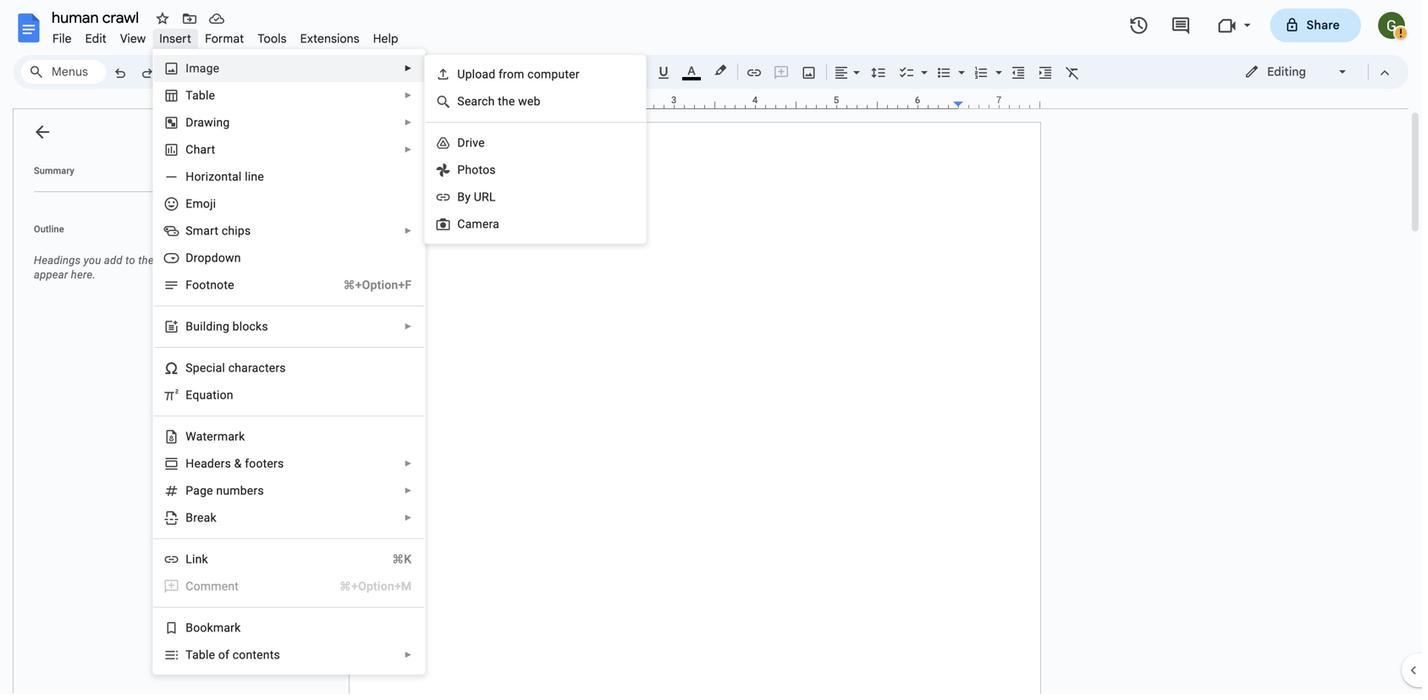 Task type: describe. For each thing, give the bounding box(es) containing it.
application containing share
[[0, 0, 1423, 694]]

right margin image
[[954, 96, 1040, 108]]

characters
[[228, 361, 286, 375]]

editing
[[1268, 64, 1307, 79]]

text color image
[[683, 60, 701, 80]]

ilding
[[200, 320, 230, 334]]

y
[[465, 190, 471, 204]]

footers
[[245, 457, 284, 471]]

k
[[210, 511, 217, 525]]

link l element
[[186, 553, 213, 567]]

pa
[[186, 484, 200, 498]]

help
[[373, 31, 399, 46]]

spe c ial characters
[[186, 361, 286, 375]]

t
[[186, 89, 192, 102]]

url
[[474, 190, 496, 204]]

insert
[[159, 31, 192, 46]]

appear
[[34, 268, 68, 281]]

c amera
[[458, 217, 500, 231]]

► for brea k
[[404, 513, 413, 523]]

page numbers g element
[[186, 484, 269, 498]]

Star checkbox
[[151, 7, 174, 30]]

upload from computer u element
[[458, 67, 585, 81]]

b ookmark
[[186, 621, 241, 635]]

photos p element
[[458, 163, 501, 177]]

smart
[[186, 224, 219, 238]]

watermark
[[186, 430, 245, 444]]

menu bar banner
[[0, 0, 1423, 694]]

⌘+option+m
[[340, 580, 412, 594]]

Menus field
[[21, 60, 106, 84]]

menu item containing co
[[164, 578, 412, 595]]

content
[[233, 648, 274, 662]]

⌘+option+f
[[343, 278, 412, 292]]

add
[[104, 254, 123, 267]]

drive d element
[[458, 136, 490, 150]]

amera
[[465, 217, 500, 231]]

l ink
[[186, 553, 208, 567]]

menu containing u
[[425, 55, 646, 244]]

line & paragraph spacing image
[[869, 60, 889, 84]]

insert image image
[[800, 60, 819, 84]]

summary heading
[[34, 164, 74, 178]]

► for ilding blocks
[[404, 322, 413, 332]]

co
[[186, 580, 201, 594]]

ial
[[213, 361, 225, 375]]

b for y
[[458, 190, 465, 204]]

4 ► from the top
[[404, 145, 413, 155]]

from
[[499, 67, 525, 81]]

document outline element
[[14, 109, 244, 694]]

file menu item
[[46, 29, 78, 49]]

d rawing
[[186, 116, 230, 130]]

format menu item
[[198, 29, 251, 49]]

table
[[186, 648, 215, 662]]

izontal
[[205, 170, 242, 184]]

break k element
[[186, 511, 222, 525]]

share
[[1307, 18, 1341, 33]]

u pload from computer
[[458, 67, 580, 81]]

brea
[[186, 511, 210, 525]]

dropdown
[[186, 251, 241, 265]]

spe
[[186, 361, 206, 375]]

blocks
[[233, 320, 268, 334]]

edit menu item
[[78, 29, 113, 49]]

bookmark b element
[[186, 621, 246, 635]]

able
[[192, 89, 215, 102]]

► for t able
[[404, 91, 413, 100]]

earch
[[465, 94, 495, 108]]

h eaders & footers
[[186, 457, 284, 471]]

drawing d element
[[186, 116, 235, 130]]

pload
[[465, 67, 496, 81]]

of
[[218, 648, 230, 662]]

h
[[186, 457, 194, 471]]

extensions
[[300, 31, 360, 46]]

chart q element
[[186, 143, 221, 157]]

s earch the web
[[458, 94, 541, 108]]

rive
[[466, 136, 485, 150]]

menu bar inside menu bar banner
[[46, 22, 405, 50]]

will
[[209, 254, 226, 267]]

dropdown 6 element
[[186, 251, 246, 265]]

r
[[201, 170, 205, 184]]

view menu item
[[113, 29, 153, 49]]

camera c element
[[458, 217, 505, 231]]

edit
[[85, 31, 107, 46]]

e
[[186, 388, 193, 402]]

hotos
[[465, 163, 496, 177]]

headings
[[34, 254, 81, 267]]

numbers
[[216, 484, 264, 498]]

line
[[245, 170, 264, 184]]

c
[[206, 361, 213, 375]]

i mage
[[186, 61, 220, 75]]



Task type: vqa. For each thing, say whether or not it's contained in the screenshot.


Task type: locate. For each thing, give the bounding box(es) containing it.
menu bar containing file
[[46, 22, 405, 50]]

s
[[274, 648, 280, 662]]

⌘k
[[392, 553, 412, 567]]

p
[[458, 163, 465, 177]]

0 vertical spatial b
[[458, 190, 465, 204]]

ookmark
[[193, 621, 241, 635]]

outline heading
[[14, 223, 244, 246]]

mode and view toolbar
[[1232, 55, 1399, 89]]

ho
[[186, 170, 201, 184]]

file
[[53, 31, 72, 46]]

0 horizontal spatial the
[[138, 254, 154, 267]]

table of contents s element
[[186, 648, 285, 662]]

foot
[[186, 278, 210, 292]]

7 ► from the top
[[404, 459, 413, 469]]

u
[[193, 320, 200, 334]]

menu bar
[[46, 22, 405, 50]]

1 vertical spatial the
[[138, 254, 154, 267]]

menu
[[142, 0, 425, 675], [425, 55, 646, 244]]

menu item
[[164, 578, 412, 595]]

►
[[404, 64, 413, 73], [404, 91, 413, 100], [404, 118, 413, 127], [404, 145, 413, 155], [404, 226, 413, 236], [404, 322, 413, 332], [404, 459, 413, 469], [404, 486, 413, 496], [404, 513, 413, 523], [404, 650, 413, 660]]

m
[[201, 580, 211, 594]]

comment m element
[[186, 580, 244, 594]]

highlight color image
[[711, 60, 730, 80]]

footnote n element
[[186, 278, 239, 292]]

to
[[125, 254, 135, 267]]

document
[[157, 254, 207, 267]]

d down t
[[186, 116, 194, 130]]

g
[[200, 484, 207, 498]]

menu containing i
[[142, 0, 425, 675]]

watermark j element
[[186, 430, 250, 444]]

the left web
[[498, 94, 515, 108]]

► for i mage
[[404, 64, 413, 73]]

s
[[458, 94, 465, 108]]

&
[[234, 457, 242, 471]]

b
[[458, 190, 465, 204], [186, 320, 193, 334], [186, 621, 193, 635]]

foot n ote
[[186, 278, 234, 292]]

web
[[518, 94, 541, 108]]

here.
[[71, 268, 96, 281]]

0 horizontal spatial d
[[186, 116, 194, 130]]

2 vertical spatial b
[[186, 621, 193, 635]]

horizontal line r element
[[186, 170, 269, 184]]

table of content s
[[186, 648, 280, 662]]

eaders
[[194, 457, 231, 471]]

table t element
[[186, 89, 220, 102]]

0 vertical spatial d
[[186, 116, 194, 130]]

view
[[120, 31, 146, 46]]

headers & footers h element
[[186, 457, 289, 471]]

9 ► from the top
[[404, 513, 413, 523]]

ote
[[217, 278, 234, 292]]

pa g e numbers
[[186, 484, 264, 498]]

d for rive
[[458, 136, 466, 150]]

l
[[186, 553, 192, 567]]

d up p
[[458, 136, 466, 150]]

e
[[207, 484, 213, 498]]

computer
[[528, 67, 580, 81]]

summary
[[34, 166, 74, 176]]

b u ilding blocks
[[186, 320, 268, 334]]

d for rawing
[[186, 116, 194, 130]]

outline
[[34, 224, 64, 235]]

editing button
[[1233, 59, 1361, 85]]

⌘+option+f element
[[323, 277, 412, 294]]

6 ► from the top
[[404, 322, 413, 332]]

2 ► from the top
[[404, 91, 413, 100]]

equation e element
[[186, 388, 239, 402]]

tools menu item
[[251, 29, 294, 49]]

b y url
[[458, 190, 496, 204]]

u
[[458, 67, 465, 81]]

building blocks u element
[[186, 320, 273, 334]]

1 horizontal spatial the
[[498, 94, 515, 108]]

► for d rawing
[[404, 118, 413, 127]]

chips
[[222, 224, 251, 238]]

Rename text field
[[46, 7, 149, 27]]

by url b element
[[458, 190, 501, 204]]

3 ► from the top
[[404, 118, 413, 127]]

headings you add to the document will appear here.
[[34, 254, 226, 281]]

⌘+option+m element
[[319, 578, 412, 595]]

smart chips z element
[[186, 224, 256, 238]]

format
[[205, 31, 244, 46]]

main toolbar
[[105, 0, 1087, 442]]

c
[[458, 217, 465, 231]]

ho r izontal line
[[186, 170, 264, 184]]

5 ► from the top
[[404, 226, 413, 236]]

mage
[[189, 61, 220, 75]]

co m ment
[[186, 580, 239, 594]]

► for e numbers
[[404, 486, 413, 496]]

left margin image
[[350, 96, 435, 108]]

share button
[[1271, 8, 1362, 42]]

quation
[[193, 388, 233, 402]]

chart
[[186, 143, 215, 157]]

help menu item
[[366, 29, 405, 49]]

1 ► from the top
[[404, 64, 413, 73]]

8 ► from the top
[[404, 486, 413, 496]]

extensions menu item
[[294, 29, 366, 49]]

special characters c element
[[186, 361, 291, 375]]

1 vertical spatial d
[[458, 136, 466, 150]]

you
[[84, 254, 101, 267]]

b for u
[[186, 320, 193, 334]]

ment
[[211, 580, 239, 594]]

e quation
[[186, 388, 233, 402]]

d rive
[[458, 136, 485, 150]]

► for table of content s
[[404, 650, 413, 660]]

insert menu item
[[153, 29, 198, 49]]

brea k
[[186, 511, 217, 525]]

image i element
[[186, 61, 225, 75]]

10 ► from the top
[[404, 650, 413, 660]]

b left url
[[458, 190, 465, 204]]

the
[[498, 94, 515, 108], [138, 254, 154, 267]]

emoji
[[186, 197, 216, 211]]

1 vertical spatial b
[[186, 320, 193, 334]]

d
[[186, 116, 194, 130], [458, 136, 466, 150]]

b up the table
[[186, 621, 193, 635]]

t able
[[186, 89, 215, 102]]

the right to
[[138, 254, 154, 267]]

► for h eaders & footers
[[404, 459, 413, 469]]

ink
[[192, 553, 208, 567]]

1 horizontal spatial d
[[458, 136, 466, 150]]

the inside headings you add to the document will appear here.
[[138, 254, 154, 267]]

tools
[[258, 31, 287, 46]]

search the web s element
[[458, 94, 546, 108]]

p hotos
[[458, 163, 496, 177]]

emoji 7 element
[[186, 197, 221, 211]]

i
[[186, 61, 189, 75]]

smart chips
[[186, 224, 251, 238]]

0 vertical spatial the
[[498, 94, 515, 108]]

n
[[210, 278, 217, 292]]

rawing
[[194, 116, 230, 130]]

application
[[0, 0, 1423, 694]]

b for ookmark
[[186, 621, 193, 635]]

⌘k element
[[372, 551, 412, 568]]

b left ilding on the top left of page
[[186, 320, 193, 334]]



